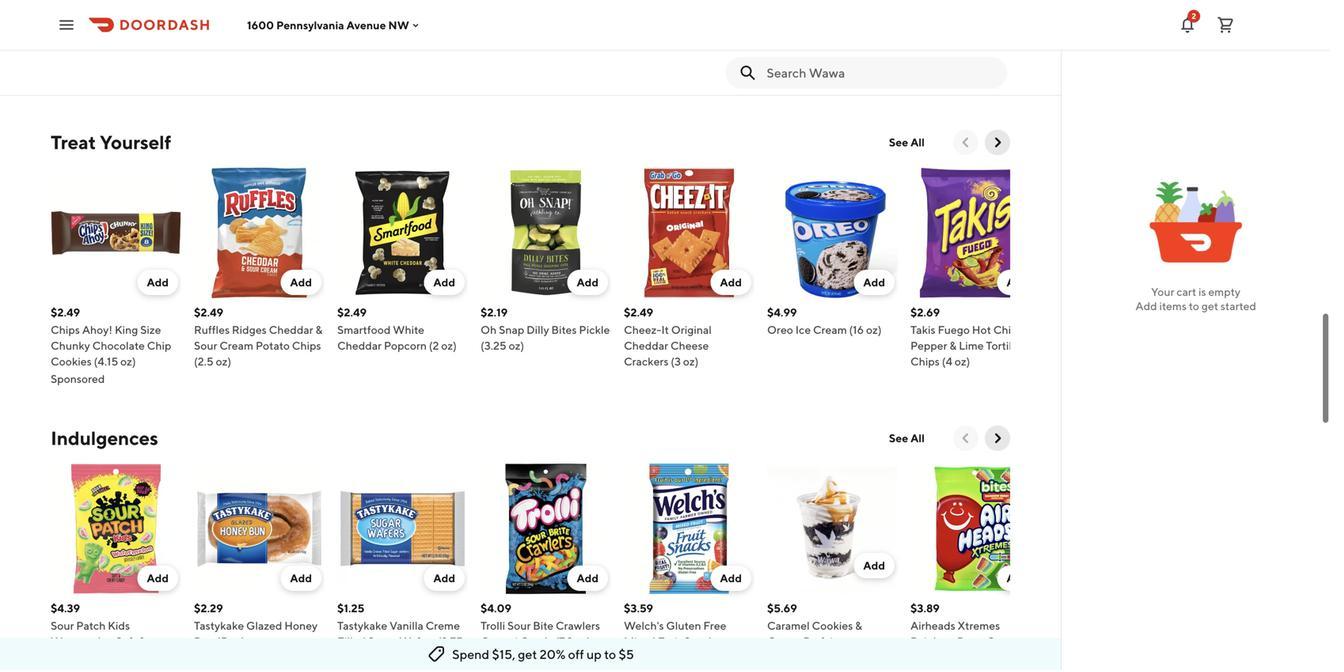 Task type: vqa. For each thing, say whether or not it's contained in the screenshot.
first •
no



Task type: locate. For each thing, give the bounding box(es) containing it.
avenue
[[347, 18, 386, 31]]

parmesan
[[528, 27, 578, 40]]

2 candy from the left
[[987, 635, 1020, 648]]

cookies up the parfait
[[812, 620, 853, 633]]

1 vertical spatial see all link
[[880, 426, 934, 451]]

1 custom from the left
[[51, 27, 90, 40]]

oz) right (16 at right
[[866, 323, 882, 337]]

1 next button of carousel image from the top
[[990, 135, 1006, 150]]

tastykake down $2.29
[[194, 620, 244, 633]]

2 $2.49 from the left
[[194, 306, 223, 319]]

$2.49 inside $2.49 smartfood white cheddar popcorn (2 oz)
[[337, 306, 367, 319]]

all for indulgences
[[911, 432, 925, 445]]

& left smartfood
[[315, 323, 323, 337]]

1 horizontal spatial $5.69
[[194, 10, 224, 23]]

$2.69 takis fuego hot chilli pepper & lime tortilla chips (4 oz)
[[911, 306, 1021, 368]]

add for chips ahoy! king size chunky chocolate chip cookies (4.15 oz)
[[147, 276, 169, 289]]

2 horizontal spatial sour
[[507, 620, 531, 633]]

$2.49
[[51, 306, 80, 319], [194, 306, 223, 319], [337, 306, 367, 319], [624, 306, 653, 319]]

1 horizontal spatial cream
[[767, 635, 801, 648]]

2 chicken from the left
[[950, 27, 992, 40]]

& right soft
[[139, 635, 146, 648]]

chips right "potato"
[[292, 339, 321, 352]]

2 custom from the left
[[194, 27, 234, 40]]

salad
[[364, 27, 392, 40]]

cream left (16 at right
[[813, 323, 847, 337]]

double inside custom double meat italian hoagie
[[809, 27, 846, 40]]

2 horizontal spatial $5.69
[[767, 602, 797, 615]]

oz) inside $2.49 smartfood white cheddar popcorn (2 oz)
[[441, 339, 457, 352]]

cheesesteak down buffalo
[[911, 43, 976, 56]]

2 see from the top
[[889, 432, 908, 445]]

1 horizontal spatial chips
[[292, 339, 321, 352]]

$2.49 inside $2.49 cheez-it original cheddar cheese crackers (3 oz)
[[624, 306, 653, 319]]

1 vertical spatial to
[[604, 647, 616, 662]]

(5 down fruit
[[674, 651, 685, 664]]

chips inside $2.49 ruffles ridges cheddar & sour cream potato chips (2.5 oz)
[[292, 339, 321, 352]]

up
[[587, 647, 602, 662]]

1 see all from the top
[[889, 136, 925, 149]]

next button of carousel image for indulgences
[[990, 431, 1006, 447]]

0 horizontal spatial meat
[[705, 27, 732, 40]]

0 horizontal spatial chicken
[[281, 27, 323, 40]]

oz)
[[866, 323, 882, 337], [441, 339, 457, 352], [509, 339, 524, 352], [120, 355, 136, 368], [216, 355, 231, 368], [683, 355, 699, 368], [955, 355, 970, 368], [230, 635, 245, 648], [575, 635, 591, 648], [144, 651, 160, 664], [337, 651, 353, 664], [687, 651, 703, 664], [951, 651, 966, 664]]

2 all from the top
[[911, 432, 925, 445]]

2
[[1192, 11, 1196, 21]]

0 horizontal spatial (5
[[217, 635, 227, 648]]

0 horizontal spatial to
[[604, 647, 616, 662]]

$2.49 up cheez-
[[624, 306, 653, 319]]

cheddar down smartfood
[[337, 339, 382, 352]]

$2.49 up ruffles
[[194, 306, 223, 319]]

takis
[[911, 323, 936, 337]]

cheesesteak inside buffalo chicken cheesesteak hoagie
[[911, 43, 976, 56]]

$2.49 for $2.49 chips ahoy! king size chunky chocolate chip cookies (4.15 oz) sponsored
[[51, 306, 80, 319]]

chips up chunky
[[51, 323, 80, 337]]

1 vertical spatial previous button of carousel image
[[958, 431, 974, 447]]

cheddar inside $2.49 ruffles ridges cheddar & sour cream potato chips (2.5 oz)
[[269, 323, 313, 337]]

2 previous button of carousel image from the top
[[958, 431, 974, 447]]

1 tastykake from the left
[[194, 620, 244, 633]]

get down 'is'
[[1202, 300, 1219, 313]]

tastykake for bun
[[194, 620, 244, 633]]

& down fuego
[[950, 339, 957, 352]]

$4.39
[[51, 602, 80, 615]]

sour
[[194, 339, 217, 352], [51, 620, 74, 633], [507, 620, 531, 633]]

0 vertical spatial bites
[[551, 323, 577, 337]]

1 horizontal spatial tastykake
[[337, 620, 387, 633]]

1 candy from the left
[[520, 635, 553, 648]]

3 custom from the left
[[624, 27, 664, 40]]

$2.49 up smartfood
[[337, 306, 367, 319]]

add inside your cart is empty add items to get started
[[1136, 300, 1157, 313]]

1 vertical spatial see all
[[889, 432, 925, 445]]

1 horizontal spatial cheddar
[[337, 339, 382, 352]]

cream down caramel
[[767, 635, 801, 648]]

cookies
[[51, 355, 92, 368], [812, 620, 853, 633]]

to inside your cart is empty add items to get started
[[1189, 300, 1199, 313]]

1 vertical spatial cookies
[[812, 620, 853, 633]]

gummies
[[624, 651, 672, 664]]

oz) down chocolate
[[120, 355, 136, 368]]

1 chicken from the left
[[281, 27, 323, 40]]

open menu image
[[57, 15, 76, 34]]

crackers
[[624, 355, 669, 368]]

1 double from the left
[[666, 27, 703, 40]]

tastykake inside $2.29 tastykake glazed honey bun (5 oz)
[[194, 620, 244, 633]]

oz) down snacks
[[687, 651, 703, 664]]

get
[[1202, 300, 1219, 313], [518, 647, 537, 662]]

2 see all link from the top
[[880, 426, 934, 451]]

0 horizontal spatial $5.69
[[51, 10, 81, 23]]

2 double from the left
[[809, 27, 846, 40]]

1 horizontal spatial to
[[1189, 300, 1199, 313]]

1 horizontal spatial bites
[[911, 651, 936, 664]]

(4
[[942, 355, 953, 368]]

bites right dilly
[[551, 323, 577, 337]]

double inside the custom double meat hoagie
[[666, 27, 703, 40]]

chunky
[[51, 339, 90, 352]]

oz) inside the $4.99 oreo ice cream (16 oz)
[[866, 323, 882, 337]]

$5.69 custom breaded chicken strips hoagie
[[194, 10, 323, 56]]

2 see all from the top
[[889, 432, 925, 445]]

trolli sour bite crawlers gummi candy (7.2 oz) image
[[481, 464, 611, 595]]

pennsylvania
[[276, 18, 344, 31]]

$2.49 chips ahoy! king size chunky chocolate chip cookies (4.15 oz) sponsored
[[51, 306, 171, 386]]

cheddar inside $2.49 cheez-it original cheddar cheese crackers (3 oz)
[[624, 339, 668, 352]]

0 vertical spatial all
[[911, 136, 925, 149]]

meat for custom double meat italian hoagie
[[849, 27, 875, 40]]

cheesesteak for chicken
[[911, 43, 976, 56]]

rainbow
[[911, 635, 955, 648]]

1 vertical spatial bites
[[911, 651, 936, 664]]

is
[[1199, 285, 1206, 299]]

2 horizontal spatial cream
[[813, 323, 847, 337]]

meat for custom double meat hoagie
[[705, 27, 732, 40]]

$5.69 inside $5.69 caramel cookies & cream parfait
[[767, 602, 797, 615]]

2 tastykake from the left
[[337, 620, 387, 633]]

your cart is empty add items to get started
[[1136, 285, 1256, 313]]

1 vertical spatial see
[[889, 432, 908, 445]]

0 vertical spatial to
[[1189, 300, 1199, 313]]

chilli
[[993, 323, 1020, 337]]

chips ahoy! king size chunky chocolate chip cookies (4.15 oz) image
[[51, 168, 181, 299]]

0 vertical spatial cheesesteak
[[93, 27, 158, 40]]

oz) inside $2.29 tastykake glazed honey bun (5 oz)
[[230, 635, 245, 648]]

1 horizontal spatial double
[[809, 27, 846, 40]]

cheddar inside $2.49 smartfood white cheddar popcorn (2 oz)
[[337, 339, 382, 352]]

0 horizontal spatial bites
[[551, 323, 577, 337]]

smartfood white cheddar popcorn (2 oz) image
[[337, 168, 468, 299]]

$5.69 inside $5.69 custom cheesesteak hoagie
[[51, 10, 81, 23]]

1 vertical spatial cream
[[220, 339, 253, 352]]

1 previous button of carousel image from the top
[[958, 135, 974, 150]]

3 $2.49 from the left
[[337, 306, 367, 319]]

$2.19
[[481, 306, 508, 319]]

$5.69 custom cheesesteak hoagie
[[51, 10, 158, 56]]

0 vertical spatial next button of carousel image
[[990, 135, 1006, 150]]

add for sour patch kids watermelon soft & chewy candies (8 oz)
[[147, 572, 169, 585]]

oz) down snap on the left of page
[[509, 339, 524, 352]]

white
[[393, 323, 424, 337]]

nw
[[388, 18, 409, 31]]

0 horizontal spatial chips
[[51, 323, 80, 337]]

fruit
[[658, 635, 682, 648]]

sour up (2.5 on the bottom left of the page
[[194, 339, 217, 352]]

tastykake up filled
[[337, 620, 387, 633]]

candy down xtremes
[[987, 635, 1020, 648]]

$2.49 inside $2.49 ruffles ridges cheddar & sour cream potato chips (2.5 oz)
[[194, 306, 223, 319]]

0 horizontal spatial cheddar
[[269, 323, 313, 337]]

cream inside $2.49 ruffles ridges cheddar & sour cream potato chips (2.5 oz)
[[220, 339, 253, 352]]

oz) right (4 on the bottom right of the page
[[955, 355, 970, 368]]

meatball
[[481, 27, 526, 40]]

0 horizontal spatial double
[[666, 27, 703, 40]]

ridges
[[232, 323, 267, 337]]

bites down rainbow
[[911, 651, 936, 664]]

pickle
[[579, 323, 610, 337]]

oz) inside $2.49 ruffles ridges cheddar & sour cream potato chips (2.5 oz)
[[216, 355, 231, 368]]

1 horizontal spatial cookies
[[812, 620, 853, 633]]

chicken right 1600
[[281, 27, 323, 40]]

(5 right the bun
[[217, 635, 227, 648]]

(6
[[938, 651, 949, 664]]

sour left bite
[[507, 620, 531, 633]]

0 horizontal spatial cheesesteak
[[93, 27, 158, 40]]

chicken
[[281, 27, 323, 40], [950, 27, 992, 40]]

2 vertical spatial cream
[[767, 635, 801, 648]]

cookies inside $2.49 chips ahoy! king size chunky chocolate chip cookies (4.15 oz) sponsored
[[51, 355, 92, 368]]

snacks
[[684, 635, 719, 648]]

$15,
[[492, 647, 515, 662]]

meat inside custom double meat italian hoagie
[[849, 27, 875, 40]]

$2.49 cheez-it original cheddar cheese crackers (3 oz)
[[624, 306, 712, 368]]

0 horizontal spatial candy
[[520, 635, 553, 648]]

cheesesteak right open menu icon
[[93, 27, 158, 40]]

0 vertical spatial see all link
[[880, 130, 934, 155]]

0 vertical spatial cream
[[813, 323, 847, 337]]

0 vertical spatial see
[[889, 136, 908, 149]]

0 vertical spatial get
[[1202, 300, 1219, 313]]

1 see from the top
[[889, 136, 908, 149]]

chocolate
[[92, 339, 145, 352]]

ruffles
[[194, 323, 230, 337]]

cookies down chunky
[[51, 355, 92, 368]]

see all link
[[880, 130, 934, 155], [880, 426, 934, 451]]

1 vertical spatial (5
[[674, 651, 685, 664]]

see for indulgences
[[889, 432, 908, 445]]

hoagie inside $5.69 custom cheesesteak hoagie
[[51, 43, 87, 56]]

1 $2.49 from the left
[[51, 306, 80, 319]]

0 vertical spatial cookies
[[51, 355, 92, 368]]

oz) right the (2
[[441, 339, 457, 352]]

chewy
[[51, 651, 86, 664]]

0 vertical spatial previous button of carousel image
[[958, 135, 974, 150]]

0 horizontal spatial cookies
[[51, 355, 92, 368]]

$2.49 up chunky
[[51, 306, 80, 319]]

next button of carousel image
[[990, 135, 1006, 150], [990, 431, 1006, 447]]

sour inside $4.09 trolli sour bite crawlers gummi candy (7.2 oz)
[[507, 620, 531, 633]]

chicken inside $5.69 custom breaded chicken strips hoagie
[[281, 27, 323, 40]]

& inside $5.69 caramel cookies & cream parfait
[[855, 620, 862, 633]]

see all link for indulgences
[[880, 426, 934, 451]]

1 horizontal spatial sour
[[194, 339, 217, 352]]

oz) right (2.5 on the bottom left of the page
[[216, 355, 231, 368]]

4 custom from the left
[[767, 27, 807, 40]]

oz) right (8
[[144, 651, 160, 664]]

2 vertical spatial chips
[[911, 355, 940, 368]]

to down cart
[[1189, 300, 1199, 313]]

caramel cookies & cream parfait image
[[767, 464, 898, 595]]

spend $15, get 20% off up to $5
[[452, 647, 634, 662]]

1 horizontal spatial candy
[[987, 635, 1020, 648]]

get right $15,
[[518, 647, 537, 662]]

& inside $2.49 ruffles ridges cheddar & sour cream potato chips (2.5 oz)
[[315, 323, 323, 337]]

oz) inside $4.09 trolli sour bite crawlers gummi candy (7.2 oz)
[[575, 635, 591, 648]]

$5.69 for $5.69 custom breaded chicken strips hoagie
[[194, 10, 224, 23]]

hoagie inside $5.49 tuna salad hoagie
[[394, 27, 430, 40]]

cheez-
[[624, 323, 661, 337]]

tuna
[[337, 27, 362, 40]]

$5.69 inside $5.69 custom breaded chicken strips hoagie
[[194, 10, 224, 23]]

0 horizontal spatial tastykake
[[194, 620, 244, 633]]

tastykake inside $1.25 tastykake vanilla creme filled sugar wafers (2.75 oz)
[[337, 620, 387, 633]]

2 horizontal spatial cheddar
[[624, 339, 668, 352]]

previous button of carousel image
[[958, 135, 974, 150], [958, 431, 974, 447]]

1 horizontal spatial get
[[1202, 300, 1219, 313]]

1 horizontal spatial chicken
[[950, 27, 992, 40]]

(4.15
[[94, 355, 118, 368]]

welch's gluten free mixed fruit snacks gummies (5 oz) image
[[624, 464, 755, 595]]

(7.2
[[555, 635, 573, 648]]

1 vertical spatial chips
[[292, 339, 321, 352]]

cheddar up "potato"
[[269, 323, 313, 337]]

cheesesteak inside $5.69 custom cheesesteak hoagie
[[93, 27, 158, 40]]

$5.69
[[51, 10, 81, 23], [194, 10, 224, 23], [767, 602, 797, 615]]

add button
[[137, 270, 178, 295], [137, 270, 178, 295], [281, 270, 321, 295], [281, 270, 321, 295], [424, 270, 465, 295], [424, 270, 465, 295], [567, 270, 608, 295], [567, 270, 608, 295], [711, 270, 751, 295], [711, 270, 751, 295], [854, 270, 895, 295], [854, 270, 895, 295], [997, 270, 1038, 295], [997, 270, 1038, 295], [854, 553, 895, 579], [854, 553, 895, 579], [137, 566, 178, 591], [137, 566, 178, 591], [281, 566, 321, 591], [281, 566, 321, 591], [424, 566, 465, 591], [424, 566, 465, 591], [567, 566, 608, 591], [567, 566, 608, 591], [711, 566, 751, 591], [711, 566, 751, 591], [997, 566, 1038, 591], [997, 566, 1038, 591]]

welch's
[[624, 620, 664, 633]]

custom inside custom double meat italian hoagie
[[767, 27, 807, 40]]

oz) right (3
[[683, 355, 699, 368]]

& right caramel
[[855, 620, 862, 633]]

oz) inside $2.49 chips ahoy! king size chunky chocolate chip cookies (4.15 oz) sponsored
[[120, 355, 136, 368]]

oz) down crawlers
[[575, 635, 591, 648]]

1 see all link from the top
[[880, 130, 934, 155]]

1 horizontal spatial (5
[[674, 651, 685, 664]]

cream inside $5.69 caramel cookies & cream parfait
[[767, 635, 801, 648]]

oh snap dilly bites pickle (3.25 oz) image
[[481, 168, 611, 299]]

0 vertical spatial chips
[[51, 323, 80, 337]]

oz) right the bun
[[230, 635, 245, 648]]

cheesesteak for custom
[[93, 27, 158, 40]]

italian
[[767, 43, 799, 56]]

all for treat yourself
[[911, 136, 925, 149]]

off
[[568, 647, 584, 662]]

oreo ice cream (16 oz) image
[[767, 168, 898, 299]]

oz) inside '$2.19 oh snap dilly bites pickle (3.25 oz)'
[[509, 339, 524, 352]]

2 meat from the left
[[849, 27, 875, 40]]

yourself
[[100, 131, 171, 154]]

sour down '$4.39'
[[51, 620, 74, 633]]

tastykake vanilla creme filled sugar wafers (2.75 oz) image
[[337, 464, 468, 595]]

1 meat from the left
[[705, 27, 732, 40]]

get inside your cart is empty add items to get started
[[1202, 300, 1219, 313]]

0 vertical spatial see all
[[889, 136, 925, 149]]

cheddar up crackers
[[624, 339, 668, 352]]

oz) down filled
[[337, 651, 353, 664]]

to right up
[[604, 647, 616, 662]]

4 $2.49 from the left
[[624, 306, 653, 319]]

2 next button of carousel image from the top
[[990, 431, 1006, 447]]

1 vertical spatial cheesesteak
[[911, 43, 976, 56]]

0 horizontal spatial cream
[[220, 339, 253, 352]]

free
[[703, 620, 726, 633]]

add for tastykake vanilla creme filled sugar wafers (2.75 oz)
[[433, 572, 455, 585]]

$2.29
[[194, 602, 223, 615]]

meat inside the custom double meat hoagie
[[705, 27, 732, 40]]

cheesesteak
[[93, 27, 158, 40], [911, 43, 976, 56]]

$2.49 for $2.49 ruffles ridges cheddar & sour cream potato chips (2.5 oz)
[[194, 306, 223, 319]]

1 horizontal spatial meat
[[849, 27, 875, 40]]

bites inside '$2.19 oh snap dilly bites pickle (3.25 oz)'
[[551, 323, 577, 337]]

cream down ridges
[[220, 339, 253, 352]]

sugar
[[368, 635, 397, 648]]

oz) inside $1.25 tastykake vanilla creme filled sugar wafers (2.75 oz)
[[337, 651, 353, 664]]

filled
[[337, 635, 366, 648]]

0 horizontal spatial get
[[518, 647, 537, 662]]

$2.49 inside $2.49 chips ahoy! king size chunky chocolate chip cookies (4.15 oz) sponsored
[[51, 306, 80, 319]]

1600 pennsylvania avenue nw
[[247, 18, 409, 31]]

1 all from the top
[[911, 136, 925, 149]]

add for smartfood white cheddar popcorn (2 oz)
[[433, 276, 455, 289]]

0 horizontal spatial sour
[[51, 620, 74, 633]]

glazed
[[246, 620, 282, 633]]

oz) right the (6 on the bottom of page
[[951, 651, 966, 664]]

oz) inside $2.69 takis fuego hot chilli pepper & lime tortilla chips (4 oz)
[[955, 355, 970, 368]]

chicken right buffalo
[[950, 27, 992, 40]]

add for trolli sour bite crawlers gummi candy (7.2 oz)
[[577, 572, 599, 585]]

candy down bite
[[520, 635, 553, 648]]

see
[[889, 136, 908, 149], [889, 432, 908, 445]]

0 vertical spatial (5
[[217, 635, 227, 648]]

hoagie inside the custom double meat hoagie
[[624, 43, 660, 56]]

hoagie
[[394, 27, 430, 40], [51, 43, 87, 56], [225, 43, 261, 56], [481, 43, 517, 56], [624, 43, 660, 56], [801, 43, 837, 56], [978, 43, 1014, 56]]

20%
[[540, 647, 566, 662]]

xtremes
[[958, 620, 1000, 633]]

1600 pennsylvania avenue nw button
[[247, 18, 422, 31]]

chips
[[51, 323, 80, 337], [292, 339, 321, 352], [911, 355, 940, 368]]

ruffles ridges cheddar & sour cream potato chips (2.5 oz) image
[[194, 168, 325, 299]]

1 vertical spatial next button of carousel image
[[990, 431, 1006, 447]]

chips down the pepper
[[911, 355, 940, 368]]

1 vertical spatial all
[[911, 432, 925, 445]]

1 horizontal spatial cheesesteak
[[911, 43, 976, 56]]

2 horizontal spatial chips
[[911, 355, 940, 368]]



Task type: describe. For each thing, give the bounding box(es) containing it.
popcorn
[[384, 339, 427, 352]]

candy inside $3.89 airheads xtremes rainbow berry candy bites (6 oz)
[[987, 635, 1020, 648]]

add for welch's gluten free mixed fruit snacks gummies (5 oz)
[[720, 572, 742, 585]]

$2.49 ruffles ridges cheddar & sour cream potato chips (2.5 oz)
[[194, 306, 323, 368]]

airheads xtremes rainbow berry candy bites (6 oz) image
[[911, 464, 1041, 595]]

creme
[[426, 620, 460, 633]]

size
[[140, 323, 161, 337]]

soft
[[116, 635, 137, 648]]

add for oreo ice cream (16 oz)
[[863, 276, 885, 289]]

buffalo
[[911, 27, 947, 40]]

$2.19 oh snap dilly bites pickle (3.25 oz)
[[481, 306, 610, 352]]

1600
[[247, 18, 274, 31]]

$4.09
[[481, 602, 512, 615]]

fuego
[[938, 323, 970, 337]]

oreo
[[767, 323, 793, 337]]

$2.29 tastykake glazed honey bun (5 oz)
[[194, 602, 318, 648]]

$2.49 for $2.49 smartfood white cheddar popcorn (2 oz)
[[337, 306, 367, 319]]

bites inside $3.89 airheads xtremes rainbow berry candy bites (6 oz)
[[911, 651, 936, 664]]

double for italian
[[809, 27, 846, 40]]

see all for treat yourself
[[889, 136, 925, 149]]

$5.69 for $5.69 custom cheesesteak hoagie
[[51, 10, 81, 23]]

$2.49 smartfood white cheddar popcorn (2 oz)
[[337, 306, 457, 352]]

kids
[[108, 620, 130, 633]]

gummi
[[481, 635, 518, 648]]

see all for indulgences
[[889, 432, 925, 445]]

cream inside the $4.99 oreo ice cream (16 oz)
[[813, 323, 847, 337]]

$3.59 welch's gluten free mixed fruit snacks gummies (5 oz)
[[624, 602, 726, 664]]

hoagie inside custom double meat italian hoagie
[[801, 43, 837, 56]]

see for treat yourself
[[889, 136, 908, 149]]

to for items
[[1189, 300, 1199, 313]]

$2.69
[[911, 306, 940, 319]]

$5.69 caramel cookies & cream parfait
[[767, 602, 862, 648]]

add for ruffles ridges cheddar & sour cream potato chips (2.5 oz)
[[290, 276, 312, 289]]

hot
[[972, 323, 991, 337]]

original
[[671, 323, 712, 337]]

(5 inside $3.59 welch's gluten free mixed fruit snacks gummies (5 oz)
[[674, 651, 685, 664]]

sour inside $2.49 ruffles ridges cheddar & sour cream potato chips (2.5 oz)
[[194, 339, 217, 352]]

sour patch kids watermelon soft & chewy candies (8 oz) image
[[51, 464, 181, 595]]

& inside $2.69 takis fuego hot chilli pepper & lime tortilla chips (4 oz)
[[950, 339, 957, 352]]

oz) inside $2.49 cheez-it original cheddar cheese crackers (3 oz)
[[683, 355, 699, 368]]

trolli
[[481, 620, 505, 633]]

candy inside $4.09 trolli sour bite crawlers gummi candy (7.2 oz)
[[520, 635, 553, 648]]

mixed
[[624, 635, 656, 648]]

double for hoagie
[[666, 27, 703, 40]]

oz) inside the "$4.39 sour patch kids watermelon soft & chewy candies (8 oz)"
[[144, 651, 160, 664]]

indulgences
[[51, 427, 158, 450]]

(2.5
[[194, 355, 214, 368]]

empty
[[1208, 285, 1241, 299]]

cheese
[[671, 339, 709, 352]]

$3.89
[[911, 602, 940, 615]]

honey
[[284, 620, 318, 633]]

next button of carousel image for treat yourself
[[990, 135, 1006, 150]]

& inside the "$4.39 sour patch kids watermelon soft & chewy candies (8 oz)"
[[139, 635, 146, 648]]

add for oh snap dilly bites pickle (3.25 oz)
[[577, 276, 599, 289]]

potato
[[256, 339, 290, 352]]

berry
[[957, 635, 984, 648]]

tastykake for filled
[[337, 620, 387, 633]]

tortilla
[[986, 339, 1021, 352]]

$4.99
[[767, 306, 797, 319]]

custom inside the custom double meat hoagie
[[624, 27, 664, 40]]

crawlers
[[556, 620, 600, 633]]

airheads
[[911, 620, 955, 633]]

see all link for treat yourself
[[880, 130, 934, 155]]

your
[[1151, 285, 1175, 299]]

previous button of carousel image for treat yourself
[[958, 135, 974, 150]]

$1.25 tastykake vanilla creme filled sugar wafers (2.75 oz)
[[337, 602, 463, 664]]

tastykake glazed honey bun (5 oz) image
[[194, 464, 325, 595]]

bun
[[194, 635, 215, 648]]

add for takis fuego hot chilli pepper & lime tortilla chips (4 oz)
[[1007, 276, 1029, 289]]

chicken inside buffalo chicken cheesesteak hoagie
[[950, 27, 992, 40]]

king
[[115, 323, 138, 337]]

parfait
[[803, 635, 837, 648]]

breaded
[[236, 27, 279, 40]]

(5 inside $2.29 tastykake glazed honey bun (5 oz)
[[217, 635, 227, 648]]

$2.49 for $2.49 cheez-it original cheddar cheese crackers (3 oz)
[[624, 306, 653, 319]]

notification bell image
[[1178, 15, 1197, 34]]

(3.25
[[481, 339, 507, 352]]

oh
[[481, 323, 497, 337]]

hoagie inside meatball parmesan hoagie
[[481, 43, 517, 56]]

cheddar for popcorn
[[337, 339, 382, 352]]

(16
[[849, 323, 864, 337]]

$3.89 airheads xtremes rainbow berry candy bites (6 oz)
[[911, 602, 1020, 664]]

add for airheads xtremes rainbow berry candy bites (6 oz)
[[1007, 572, 1029, 585]]

$1.25
[[337, 602, 364, 615]]

chips inside $2.49 chips ahoy! king size chunky chocolate chip cookies (4.15 oz) sponsored
[[51, 323, 80, 337]]

previous button of carousel image for indulgences
[[958, 431, 974, 447]]

custom inside $5.69 custom breaded chicken strips hoagie
[[194, 27, 234, 40]]

takis fuego hot chilli pepper & lime tortilla chips (4 oz) image
[[911, 168, 1041, 299]]

treat yourself link
[[51, 130, 171, 155]]

(2.75
[[438, 635, 463, 648]]

spend
[[452, 647, 489, 662]]

cheddar for &
[[269, 323, 313, 337]]

hoagie inside $5.69 custom breaded chicken strips hoagie
[[225, 43, 261, 56]]

add for caramel cookies & cream parfait
[[863, 559, 885, 572]]

chip
[[147, 339, 171, 352]]

treat
[[51, 131, 96, 154]]

$4.99 oreo ice cream (16 oz)
[[767, 306, 882, 337]]

chips inside $2.69 takis fuego hot chilli pepper & lime tortilla chips (4 oz)
[[911, 355, 940, 368]]

custom double meat hoagie
[[624, 27, 732, 56]]

Search Wawa search field
[[767, 64, 995, 82]]

cookies inside $5.69 caramel cookies & cream parfait
[[812, 620, 853, 633]]

$4.09 trolli sour bite crawlers gummi candy (7.2 oz)
[[481, 602, 600, 648]]

$4.39 sour patch kids watermelon soft & chewy candies (8 oz)
[[51, 602, 160, 664]]

smartfood
[[337, 323, 391, 337]]

dilly
[[527, 323, 549, 337]]

sour inside the "$4.39 sour patch kids watermelon soft & chewy candies (8 oz)"
[[51, 620, 74, 633]]

to for up
[[604, 647, 616, 662]]

add for cheez-it original cheddar cheese crackers (3 oz)
[[720, 276, 742, 289]]

(8
[[132, 651, 142, 664]]

1 vertical spatial get
[[518, 647, 537, 662]]

it
[[661, 323, 669, 337]]

lime
[[959, 339, 984, 352]]

cart
[[1177, 285, 1196, 299]]

oz) inside $3.89 airheads xtremes rainbow berry candy bites (6 oz)
[[951, 651, 966, 664]]

wafers
[[399, 635, 435, 648]]

0 items, open order cart image
[[1216, 15, 1235, 34]]

items
[[1159, 300, 1187, 313]]

cheez-it original cheddar cheese crackers (3 oz) image
[[624, 168, 755, 299]]

hoagie inside buffalo chicken cheesesteak hoagie
[[978, 43, 1014, 56]]

custom inside $5.69 custom cheesesteak hoagie
[[51, 27, 90, 40]]

$5.69 for $5.69 caramel cookies & cream parfait
[[767, 602, 797, 615]]

watermelon
[[51, 635, 114, 648]]

$5
[[619, 647, 634, 662]]

bite
[[533, 620, 554, 633]]

caramel
[[767, 620, 810, 633]]

$5.49
[[337, 10, 367, 23]]

custom double meat italian hoagie
[[767, 27, 875, 56]]

add for tastykake glazed honey bun (5 oz)
[[290, 572, 312, 585]]

snap
[[499, 323, 524, 337]]

(2
[[429, 339, 439, 352]]

oz) inside $3.59 welch's gluten free mixed fruit snacks gummies (5 oz)
[[687, 651, 703, 664]]

sponsored
[[51, 373, 105, 386]]

started
[[1221, 300, 1256, 313]]

treat yourself
[[51, 131, 171, 154]]



